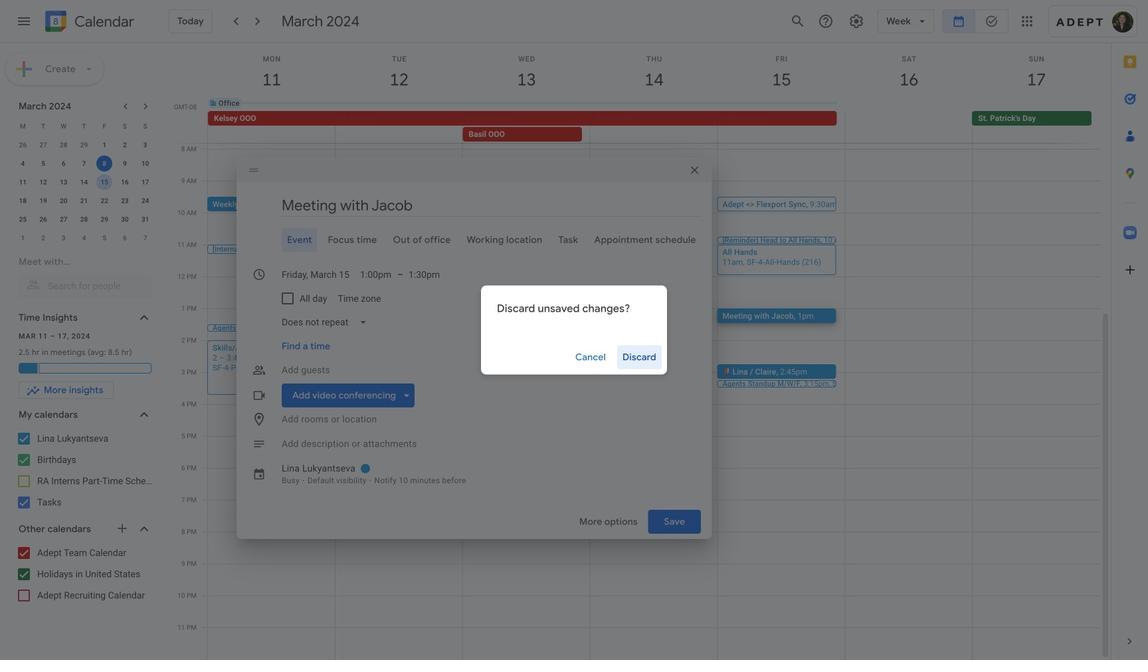 Task type: locate. For each thing, give the bounding box(es) containing it.
row
[[202, 87, 1112, 119], [202, 111, 1112, 143], [13, 117, 156, 136], [13, 136, 156, 154], [13, 154, 156, 173], [13, 173, 156, 191], [13, 191, 156, 210], [13, 210, 156, 229], [13, 229, 156, 247]]

None search field
[[0, 250, 165, 298]]

tab list
[[1112, 43, 1149, 623], [247, 228, 702, 252]]

alert dialog
[[481, 286, 667, 375]]

february 28 element
[[56, 137, 72, 153]]

april 5 element
[[97, 230, 112, 246]]

28 element
[[76, 211, 92, 227]]

2 element
[[117, 137, 133, 153]]

13 element
[[56, 174, 72, 190]]

4 element
[[15, 156, 31, 172]]

heading
[[72, 14, 134, 30]]

february 29 element
[[76, 137, 92, 153]]

row group
[[13, 136, 156, 247]]

25 element
[[15, 211, 31, 227]]

19 element
[[35, 193, 51, 209]]

16 element
[[117, 174, 133, 190]]

february 27 element
[[35, 137, 51, 153]]

Start date text field
[[282, 263, 350, 287]]

april 4 element
[[76, 230, 92, 246]]

7 element
[[76, 156, 92, 172]]

6 element
[[56, 156, 72, 172]]

0 horizontal spatial tab list
[[247, 228, 702, 252]]

cell
[[336, 98, 463, 108], [463, 98, 591, 108], [591, 98, 718, 108], [718, 98, 846, 108], [846, 98, 973, 108], [973, 98, 1101, 108], [336, 111, 463, 143], [590, 111, 718, 143], [718, 111, 845, 143], [845, 111, 973, 143], [94, 154, 115, 173], [94, 173, 115, 191]]

20 element
[[56, 193, 72, 209]]

february 26 element
[[15, 137, 31, 153]]

heading inside 'calendar' element
[[72, 14, 134, 30]]

22 element
[[97, 193, 112, 209]]

grid
[[170, 43, 1112, 660]]

april 1 element
[[15, 230, 31, 246]]

11 element
[[15, 174, 31, 190]]

27 element
[[56, 211, 72, 227]]



Task type: vqa. For each thing, say whether or not it's contained in the screenshot.
the left 24
no



Task type: describe. For each thing, give the bounding box(es) containing it.
april 7 element
[[137, 230, 153, 246]]

12 element
[[35, 174, 51, 190]]

1 horizontal spatial tab list
[[1112, 43, 1149, 623]]

10 element
[[137, 156, 153, 172]]

main drawer image
[[16, 13, 32, 29]]

to element
[[398, 269, 404, 280]]

17 element
[[137, 174, 153, 190]]

5 element
[[35, 156, 51, 172]]

21 element
[[76, 193, 92, 209]]

Add title text field
[[282, 195, 702, 215]]

29 element
[[97, 211, 112, 227]]

april 3 element
[[56, 230, 72, 246]]

30 element
[[117, 211, 133, 227]]

calendar element
[[43, 8, 134, 37]]

31 element
[[137, 211, 153, 227]]

march 2024 grid
[[13, 117, 156, 247]]

24 element
[[137, 193, 153, 209]]

26 element
[[35, 211, 51, 227]]

april 2 element
[[35, 230, 51, 246]]

april 6 element
[[117, 230, 133, 246]]

1 element
[[97, 137, 112, 153]]

other calendars list
[[3, 543, 165, 606]]

3 element
[[137, 137, 153, 153]]

23 element
[[117, 193, 133, 209]]

18 element
[[15, 193, 31, 209]]

8, today element
[[97, 156, 112, 172]]

9 element
[[117, 156, 133, 172]]

15 element
[[97, 174, 112, 190]]

my calendars list
[[3, 428, 165, 513]]

14 element
[[76, 174, 92, 190]]



